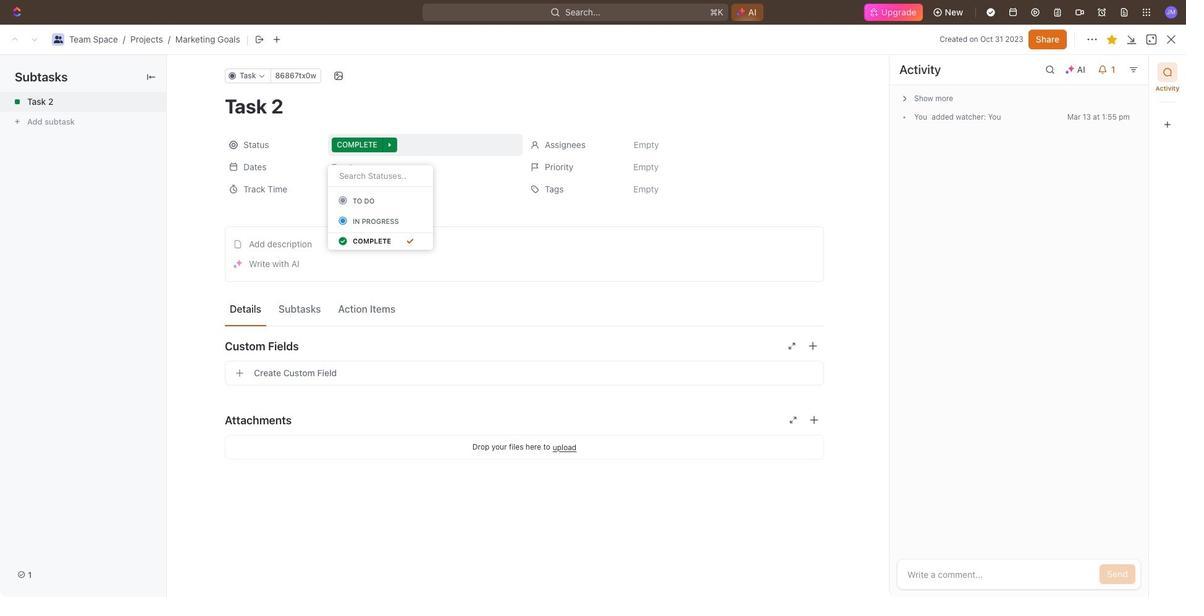 Task type: locate. For each thing, give the bounding box(es) containing it.
tree inside sidebar navigation
[[5, 353, 145, 598]]

user group image
[[53, 36, 63, 43]]

alert
[[158, 83, 1179, 110]]

task sidebar content section
[[889, 55, 1148, 598]]

Edit task name text field
[[225, 95, 824, 118]]

tree
[[5, 353, 145, 598]]



Task type: describe. For each thing, give the bounding box(es) containing it.
sidebar navigation
[[0, 53, 158, 598]]

Search Statuses... field
[[338, 170, 408, 182]]

task sidebar navigation tab list
[[1154, 62, 1181, 135]]



Task type: vqa. For each thing, say whether or not it's contained in the screenshot.
Search Statuses... FIELD
yes



